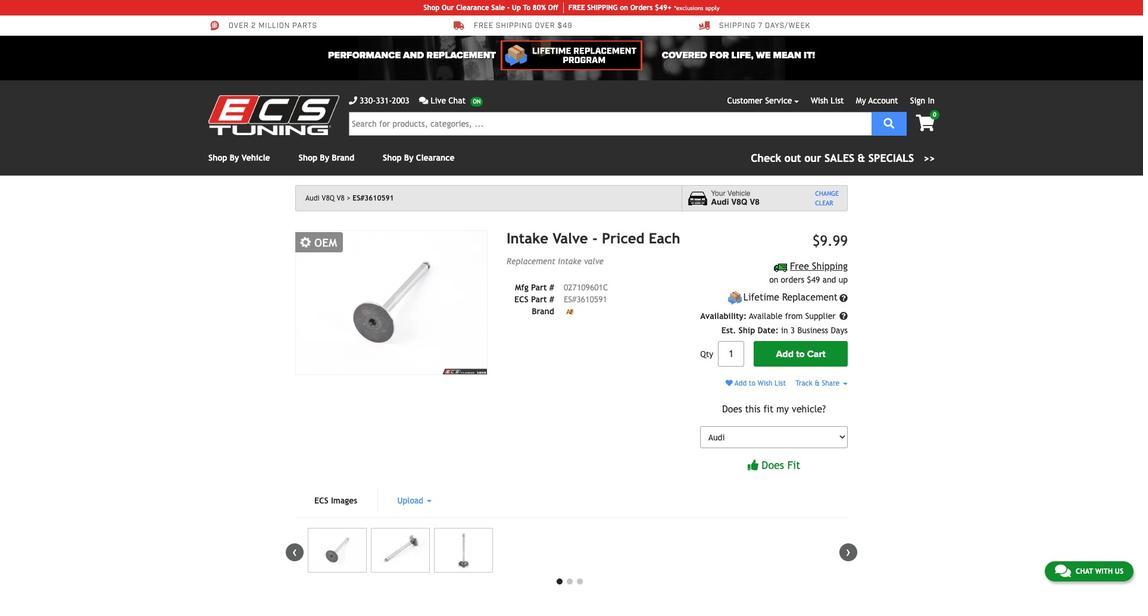 Task type: locate. For each thing, give the bounding box(es) containing it.
Search text field
[[349, 112, 872, 136]]

shop our clearance sale - up to 80% off link
[[424, 2, 564, 13]]

& right track
[[815, 379, 820, 388]]

1 horizontal spatial free
[[790, 261, 809, 272]]

1 vertical spatial vehicle
[[728, 189, 751, 198]]

shipping left 7
[[719, 22, 756, 31]]

over 2 million parts
[[229, 22, 317, 31]]

add down "est. ship date: in 3 business days"
[[776, 348, 794, 360]]

1 vertical spatial $49
[[807, 275, 820, 285]]

by up the audi v8q v8
[[320, 153, 329, 163]]

replacement
[[427, 49, 496, 61]]

- inside shop our clearance sale - up to 80% off link
[[507, 4, 510, 12]]

account
[[869, 96, 898, 105]]

to inside button
[[796, 348, 805, 360]]

service
[[765, 96, 792, 105]]

customer service button
[[728, 95, 799, 107]]

0 vertical spatial replacement
[[507, 257, 556, 266]]

1 horizontal spatial audi
[[711, 198, 729, 207]]

0 horizontal spatial chat
[[449, 96, 466, 105]]

free for shipping
[[790, 261, 809, 272]]

0 vertical spatial does
[[722, 404, 742, 415]]

add for add to cart
[[776, 348, 794, 360]]

0 vertical spatial free
[[474, 22, 494, 31]]

wish
[[811, 96, 828, 105], [758, 379, 773, 388]]

0 horizontal spatial v8q
[[322, 194, 335, 202]]

brand up audi v8q v8 link
[[332, 153, 354, 163]]

0 horizontal spatial &
[[815, 379, 820, 388]]

part right mfg
[[531, 283, 547, 293]]

1 horizontal spatial shipping
[[812, 261, 848, 272]]

1 horizontal spatial brand
[[532, 307, 554, 316]]

audi down your
[[711, 198, 729, 207]]

1 by from the left
[[230, 153, 239, 163]]

free shipping over $49 link
[[454, 20, 573, 31]]

0 horizontal spatial replacement
[[507, 257, 556, 266]]

1 vertical spatial part
[[531, 295, 547, 305]]

vehicle down 'ecs tuning' image
[[242, 153, 270, 163]]

0 vertical spatial brand
[[332, 153, 354, 163]]

$49 left and
[[807, 275, 820, 285]]

vehicle right your
[[728, 189, 751, 198]]

shop for shop our clearance sale - up to 80% off
[[424, 4, 440, 12]]

mfg
[[515, 283, 529, 293]]

by down 2003
[[404, 153, 414, 163]]

wish list link
[[811, 96, 844, 105]]

to for cart
[[796, 348, 805, 360]]

does left this
[[722, 404, 742, 415]]

1 vertical spatial clearance
[[416, 153, 455, 163]]

1 horizontal spatial &
[[858, 152, 865, 164]]

2 horizontal spatial by
[[404, 153, 414, 163]]

1 vertical spatial wish
[[758, 379, 773, 388]]

on right ping
[[620, 4, 628, 12]]

0 horizontal spatial clearance
[[416, 153, 455, 163]]

0 horizontal spatial on
[[620, 4, 628, 12]]

performance
[[328, 49, 401, 61]]

0 horizontal spatial ecs
[[314, 496, 329, 506]]

chat left with at the bottom right
[[1076, 568, 1094, 576]]

1 # from the top
[[550, 283, 554, 293]]

track
[[796, 379, 813, 388]]

0 horizontal spatial brand
[[332, 153, 354, 163]]

chat
[[449, 96, 466, 105], [1076, 568, 1094, 576]]

shop by clearance link
[[383, 153, 455, 163]]

0
[[933, 111, 937, 118]]

audi down the shop by brand link
[[306, 194, 320, 202]]

331-
[[376, 96, 392, 105]]

- up valve
[[593, 230, 598, 247]]

0 vertical spatial to
[[796, 348, 805, 360]]

ecs tuning image
[[208, 95, 339, 135]]

to for wish
[[749, 379, 756, 388]]

es#
[[564, 295, 577, 305]]

0 horizontal spatial add
[[735, 379, 747, 388]]

by for clearance
[[404, 153, 414, 163]]

0 horizontal spatial by
[[230, 153, 239, 163]]

0 horizontal spatial audi
[[306, 194, 320, 202]]

parts
[[292, 22, 317, 31]]

shipping inside free shipping on orders $49 and up
[[812, 261, 848, 272]]

0 vertical spatial $49
[[558, 22, 573, 31]]

shipping
[[719, 22, 756, 31], [812, 261, 848, 272]]

lifetime
[[744, 292, 780, 303]]

# up es# 3610591 brand
[[550, 283, 554, 293]]

None text field
[[718, 341, 745, 367]]

0 vertical spatial &
[[858, 152, 865, 164]]

0 vertical spatial shipping
[[719, 22, 756, 31]]

clearance for by
[[416, 153, 455, 163]]

us
[[1115, 568, 1124, 576]]

027109601c ecs part #
[[515, 283, 608, 305]]

ecs left the images
[[314, 496, 329, 506]]

comments image left live
[[419, 96, 428, 105]]

330-
[[360, 96, 376, 105]]

1 vertical spatial to
[[749, 379, 756, 388]]

1 horizontal spatial replacement
[[782, 292, 838, 303]]

my account link
[[856, 96, 898, 105]]

free
[[474, 22, 494, 31], [790, 261, 809, 272]]

1 horizontal spatial wish
[[811, 96, 828, 105]]

ping
[[602, 4, 618, 12]]

comments image left chat with us
[[1055, 564, 1071, 578]]

0 vertical spatial -
[[507, 4, 510, 12]]

change
[[815, 190, 839, 197]]

0 horizontal spatial does
[[722, 404, 742, 415]]

0 horizontal spatial vehicle
[[242, 153, 270, 163]]

es#3610591 - 027109601c - intake valve - priced each  - replacement intake valve - ae - audi volkswagen image
[[295, 230, 488, 375], [308, 528, 367, 573], [371, 528, 430, 573], [434, 528, 493, 573]]

priced
[[602, 230, 645, 247]]

to right heart image at the bottom of the page
[[749, 379, 756, 388]]

wish right service on the top right of the page
[[811, 96, 828, 105]]

sign in link
[[911, 96, 935, 105]]

part down mfg part #
[[531, 295, 547, 305]]

est.
[[722, 326, 736, 335]]

0 horizontal spatial comments image
[[419, 96, 428, 105]]

to left cart
[[796, 348, 805, 360]]

to
[[796, 348, 805, 360], [749, 379, 756, 388]]

0 horizontal spatial shipping
[[719, 22, 756, 31]]

mfg part #
[[515, 283, 554, 293]]

shipping up and
[[812, 261, 848, 272]]

›
[[846, 544, 851, 560]]

shop for shop by clearance
[[383, 153, 402, 163]]

replacement down intake
[[507, 257, 556, 266]]

3 by from the left
[[404, 153, 414, 163]]

in
[[781, 326, 788, 335]]

does this fit my vehicle?
[[722, 404, 826, 415]]

1 vertical spatial does
[[762, 459, 784, 472]]

1 horizontal spatial vehicle
[[728, 189, 751, 198]]

0 horizontal spatial -
[[507, 4, 510, 12]]

1 horizontal spatial list
[[831, 96, 844, 105]]

share
[[822, 379, 840, 388]]

free up orders
[[790, 261, 809, 272]]

does for does fit
[[762, 459, 784, 472]]

1 horizontal spatial clearance
[[456, 4, 489, 12]]

does
[[722, 404, 742, 415], [762, 459, 784, 472]]

& right the sales
[[858, 152, 865, 164]]

replacement intake valve
[[507, 257, 604, 266]]

1 horizontal spatial add
[[776, 348, 794, 360]]

0 vertical spatial clearance
[[456, 4, 489, 12]]

0 horizontal spatial wish
[[758, 379, 773, 388]]

2 # from the top
[[550, 295, 554, 305]]

clearance right our
[[456, 4, 489, 12]]

sales & specials
[[825, 152, 914, 164]]

0 vertical spatial comments image
[[419, 96, 428, 105]]

part inside 027109601c ecs part #
[[531, 295, 547, 305]]

upload button
[[378, 489, 451, 513]]

availability:
[[701, 312, 747, 321]]

027109601c
[[564, 283, 608, 293]]

1 horizontal spatial on
[[770, 275, 779, 285]]

brand down mfg part #
[[532, 307, 554, 316]]

1 vertical spatial replacement
[[782, 292, 838, 303]]

ecs down mfg
[[515, 295, 529, 305]]

list left track
[[775, 379, 786, 388]]

customer
[[728, 96, 763, 105]]

9.99
[[820, 232, 848, 249]]

‹ link
[[286, 544, 304, 562]]

1 vertical spatial -
[[593, 230, 598, 247]]

1 vertical spatial list
[[775, 379, 786, 388]]

question circle image
[[840, 312, 848, 320]]

shipping 7 days/week
[[719, 22, 811, 31]]

1 horizontal spatial $49
[[807, 275, 820, 285]]

wish up fit
[[758, 379, 773, 388]]

it!
[[804, 49, 815, 61]]

vehicle
[[242, 153, 270, 163], [728, 189, 751, 198]]

0 vertical spatial add
[[776, 348, 794, 360]]

- left the up
[[507, 4, 510, 12]]

free for shipping
[[474, 22, 494, 31]]

1 horizontal spatial does
[[762, 459, 784, 472]]

by down 'ecs tuning' image
[[230, 153, 239, 163]]

ship
[[739, 326, 755, 335]]

comments image
[[419, 96, 428, 105], [1055, 564, 1071, 578]]

1 vertical spatial brand
[[532, 307, 554, 316]]

on inside free shipping on orders $49 and up
[[770, 275, 779, 285]]

1 vertical spatial comments image
[[1055, 564, 1071, 578]]

*exclusions
[[674, 4, 704, 11]]

shop for shop by vehicle
[[208, 153, 227, 163]]

0 horizontal spatial list
[[775, 379, 786, 388]]

clearance
[[456, 4, 489, 12], [416, 153, 455, 163]]

brand inside es# 3610591 brand
[[532, 307, 554, 316]]

on down "free shipping" image
[[770, 275, 779, 285]]

& for sales
[[858, 152, 865, 164]]

does for does this fit my vehicle?
[[722, 404, 742, 415]]

1 horizontal spatial chat
[[1076, 568, 1094, 576]]

v8 inside your vehicle audi v8q v8
[[750, 198, 760, 207]]

1 horizontal spatial v8
[[750, 198, 760, 207]]

2 by from the left
[[320, 153, 329, 163]]

sales
[[825, 152, 855, 164]]

$49 inside free shipping on orders $49 and up
[[807, 275, 820, 285]]

& inside sales & specials link
[[858, 152, 865, 164]]

v8q inside your vehicle audi v8q v8
[[731, 198, 748, 207]]

0 link
[[907, 110, 940, 133]]

shopping cart image
[[916, 115, 935, 132]]

1 vertical spatial &
[[815, 379, 820, 388]]

0 vertical spatial ecs
[[515, 295, 529, 305]]

add for add to wish list
[[735, 379, 747, 388]]

1 vertical spatial on
[[770, 275, 779, 285]]

does right thumbs up "image"
[[762, 459, 784, 472]]

ecs inside 027109601c ecs part #
[[515, 295, 529, 305]]

add
[[776, 348, 794, 360], [735, 379, 747, 388]]

list left my on the right of page
[[831, 96, 844, 105]]

1 vertical spatial add
[[735, 379, 747, 388]]

0 horizontal spatial v8
[[337, 194, 345, 202]]

add inside button
[[776, 348, 794, 360]]

2 part from the top
[[531, 295, 547, 305]]

upload
[[397, 496, 426, 506]]

ecs
[[515, 295, 529, 305], [314, 496, 329, 506]]

1 horizontal spatial comments image
[[1055, 564, 1071, 578]]

$49
[[558, 22, 573, 31], [807, 275, 820, 285]]

2
[[251, 22, 256, 31]]

0 vertical spatial wish
[[811, 96, 828, 105]]

1 horizontal spatial v8q
[[731, 198, 748, 207]]

1 horizontal spatial ecs
[[515, 295, 529, 305]]

on
[[620, 4, 628, 12], [770, 275, 779, 285]]

chat right live
[[449, 96, 466, 105]]

comments image inside chat with us link
[[1055, 564, 1071, 578]]

shop for shop by brand
[[299, 153, 318, 163]]

clearance down live
[[416, 153, 455, 163]]

0 vertical spatial part
[[531, 283, 547, 293]]

free inside free shipping on orders $49 and up
[[790, 261, 809, 272]]

1 horizontal spatial by
[[320, 153, 329, 163]]

free down shop our clearance sale - up to 80% off
[[474, 22, 494, 31]]

brand for es# 3610591 brand
[[532, 307, 554, 316]]

# left es#
[[550, 295, 554, 305]]

add right heart image at the bottom of the page
[[735, 379, 747, 388]]

0 horizontal spatial to
[[749, 379, 756, 388]]

and
[[823, 275, 836, 285]]

0 vertical spatial #
[[550, 283, 554, 293]]

cart
[[808, 348, 826, 360]]

&
[[858, 152, 865, 164], [815, 379, 820, 388]]

$49 right the over
[[558, 22, 573, 31]]

change link
[[815, 189, 839, 198]]

7
[[758, 22, 763, 31]]

free shipping over $49
[[474, 22, 573, 31]]

1 vertical spatial free
[[790, 261, 809, 272]]

comments image inside the live chat link
[[419, 96, 428, 105]]

replacement up "supplier"
[[782, 292, 838, 303]]

1 vertical spatial #
[[550, 295, 554, 305]]

1 horizontal spatial to
[[796, 348, 805, 360]]

in
[[928, 96, 935, 105]]

by
[[230, 153, 239, 163], [320, 153, 329, 163], [404, 153, 414, 163]]

1 vertical spatial shipping
[[812, 261, 848, 272]]

list
[[831, 96, 844, 105], [775, 379, 786, 388]]

0 horizontal spatial free
[[474, 22, 494, 31]]



Task type: vqa. For each thing, say whether or not it's contained in the screenshot.
MINI Popular
no



Task type: describe. For each thing, give the bounding box(es) containing it.
add to wish list link
[[726, 379, 786, 388]]

‹
[[292, 544, 297, 560]]

comments image for chat
[[1055, 564, 1071, 578]]

customer service
[[728, 96, 792, 105]]

ae image
[[564, 309, 577, 316]]

million
[[259, 22, 290, 31]]

with
[[1096, 568, 1113, 576]]

track & share button
[[796, 379, 848, 388]]

chat with us
[[1076, 568, 1124, 576]]

phone image
[[349, 96, 357, 105]]

valve
[[584, 257, 604, 266]]

ecs images
[[314, 496, 358, 506]]

available
[[749, 312, 783, 321]]

from
[[785, 312, 803, 321]]

wish list
[[811, 96, 844, 105]]

over 2 million parts link
[[208, 20, 317, 31]]

sale
[[491, 4, 505, 12]]

by for brand
[[320, 153, 329, 163]]

330-331-2003
[[360, 96, 410, 105]]

live
[[431, 96, 446, 105]]

0 vertical spatial chat
[[449, 96, 466, 105]]

0 vertical spatial on
[[620, 4, 628, 12]]

es#3610591
[[353, 194, 394, 202]]

est. ship date: in 3 business days
[[722, 326, 848, 335]]

my
[[856, 96, 866, 105]]

1 horizontal spatial -
[[593, 230, 598, 247]]

1 vertical spatial chat
[[1076, 568, 1094, 576]]

supplier
[[806, 312, 836, 321]]

to
[[523, 4, 531, 12]]

› link
[[840, 544, 858, 562]]

330-331-2003 link
[[349, 95, 410, 107]]

thumbs up image
[[748, 460, 759, 471]]

2003
[[392, 96, 410, 105]]

this
[[745, 404, 761, 415]]

intake
[[558, 257, 582, 266]]

days
[[831, 326, 848, 335]]

$49+
[[655, 4, 672, 12]]

lifetime replacement
[[744, 292, 838, 303]]

3
[[791, 326, 795, 335]]

our
[[442, 4, 454, 12]]

valve
[[553, 230, 588, 247]]

1 part from the top
[[531, 283, 547, 293]]

shop by vehicle
[[208, 153, 270, 163]]

# inside 027109601c ecs part #
[[550, 295, 554, 305]]

comments image for live
[[419, 96, 428, 105]]

0 vertical spatial list
[[831, 96, 844, 105]]

shipping
[[496, 22, 533, 31]]

apply
[[705, 4, 720, 11]]

ecs images link
[[295, 489, 377, 513]]

business
[[798, 326, 829, 335]]

qty
[[701, 349, 714, 359]]

date:
[[758, 326, 779, 335]]

chat with us link
[[1045, 562, 1134, 582]]

intake
[[507, 230, 548, 247]]

brand for shop by brand
[[332, 153, 354, 163]]

vehicle inside your vehicle audi v8q v8
[[728, 189, 751, 198]]

shop by brand link
[[299, 153, 354, 163]]

track & share
[[796, 379, 842, 388]]

my account
[[856, 96, 898, 105]]

live chat link
[[419, 95, 483, 107]]

for
[[710, 49, 729, 61]]

question circle image
[[840, 294, 848, 302]]

free ship ping on orders $49+ *exclusions apply
[[569, 4, 720, 12]]

performance and replacement
[[328, 49, 496, 61]]

up
[[512, 4, 521, 12]]

shop by vehicle link
[[208, 153, 270, 163]]

0 horizontal spatial $49
[[558, 22, 573, 31]]

my
[[777, 404, 789, 415]]

by for vehicle
[[230, 153, 239, 163]]

search image
[[884, 118, 895, 128]]

audi v8q v8
[[306, 194, 345, 202]]

orders
[[781, 275, 805, 285]]

heart image
[[726, 380, 733, 387]]

sign in
[[911, 96, 935, 105]]

specials
[[869, 152, 914, 164]]

clearance for our
[[456, 4, 489, 12]]

and
[[403, 49, 424, 61]]

0 vertical spatial vehicle
[[242, 153, 270, 163]]

sign
[[911, 96, 926, 105]]

free shipping image
[[774, 264, 788, 272]]

intake valve - priced each
[[507, 230, 681, 247]]

1 vertical spatial ecs
[[314, 496, 329, 506]]

covered
[[662, 49, 707, 61]]

clear
[[815, 200, 834, 207]]

covered for life, we mean it!
[[662, 49, 815, 61]]

live chat
[[431, 96, 466, 105]]

shipping inside shipping 7 days/week link
[[719, 22, 756, 31]]

your vehicle audi v8q v8
[[711, 189, 760, 207]]

audi v8q v8 link
[[306, 194, 351, 202]]

we
[[756, 49, 771, 61]]

this product is lifetime replacement eligible image
[[728, 291, 743, 306]]

fit
[[788, 459, 801, 472]]

clear link
[[815, 198, 839, 208]]

audi inside your vehicle audi v8q v8
[[711, 198, 729, 207]]

& for track
[[815, 379, 820, 388]]

fit
[[764, 404, 774, 415]]

add to wish list
[[733, 379, 786, 388]]

add to cart button
[[754, 341, 848, 367]]

off
[[548, 4, 559, 12]]

lifetime replacement program banner image
[[501, 40, 643, 70]]



